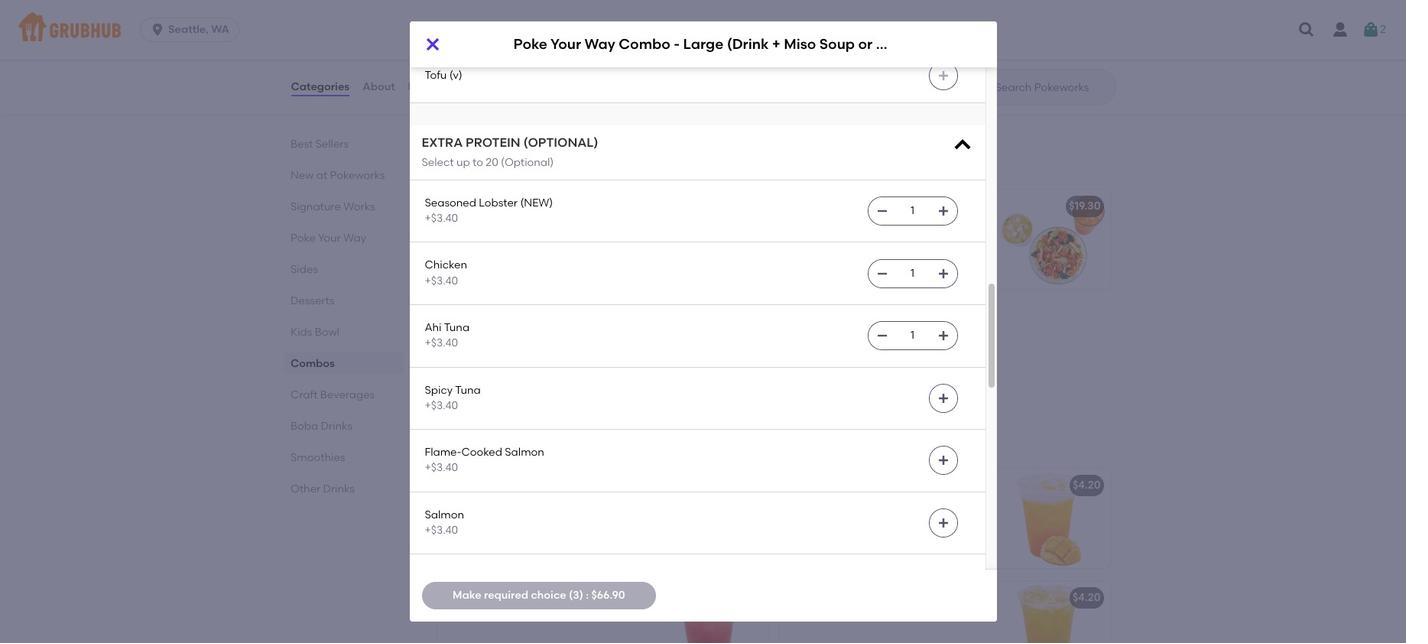 Task type: vqa. For each thing, say whether or not it's contained in the screenshot.
fried inside Teriyaki Beef, Sauteed Mushrooms, Jalapeno, Onions Topped With Soft Fried Egg.
no



Task type: describe. For each thing, give the bounding box(es) containing it.
make
[[453, 589, 481, 602]]

new at pokeworks
[[290, 169, 385, 182]]

poke your way
[[290, 232, 366, 245]]

three proteins with your choice of mix ins, toppings, and flavor.
[[446, 334, 621, 362]]

ins, inside three proteins with your choice of mix ins, toppings, and flavor.
[[467, 349, 484, 362]]

or inside button
[[676, 200, 687, 213]]

seattle,
[[168, 23, 209, 36]]

proteins inside three proteins with your choice of mix ins, toppings, and flavor.
[[479, 334, 521, 347]]

$4.20 for lilikoi green tea image
[[1073, 591, 1101, 604]]

(new)
[[520, 196, 553, 209]]

salmon +$3.40
[[425, 508, 464, 537]]

categories button
[[290, 60, 350, 115]]

reviews button
[[407, 60, 451, 115]]

lilikoi lemonade
[[446, 479, 535, 492]]

1 vertical spatial craft
[[434, 433, 477, 452]]

drinks for other drinks
[[323, 483, 354, 496]]

kids bowl image
[[653, 23, 767, 123]]

new
[[290, 169, 313, 182]]

strawberry lemonade button
[[437, 581, 767, 643]]

0 vertical spatial combos
[[434, 154, 501, 173]]

classic
[[562, 101, 600, 114]]

tofu
[[425, 69, 447, 82]]

mandarin
[[508, 70, 559, 83]]

$66.90
[[591, 589, 625, 602]]

three
[[446, 334, 476, 347]]

2 input item quantity number field from the top
[[896, 260, 930, 287]]

up inside mix up to 2 proteins with your choice of base, mix-ins, toppings, and flavor.
[[809, 221, 822, 234]]

works for signature works
[[343, 200, 375, 213]]

mix
[[789, 221, 806, 234]]

categories
[[291, 80, 350, 93]]

signature works combo (drink + miso soup or kettle chips) button
[[437, 190, 767, 289]]

(optional)
[[524, 135, 598, 150]]

your inside three proteins with your choice of mix ins, toppings, and flavor.
[[548, 334, 570, 347]]

seasoned lobster (new) +$3.40
[[425, 196, 553, 225]]

mango lemonade
[[789, 479, 884, 492]]

strawberry
[[446, 591, 504, 604]]

signature for signature works
[[290, 200, 341, 213]]

2 inside mix up to 2 proteins with your choice of base, mix-ins, toppings, and flavor.
[[838, 221, 844, 234]]

poke your way combo - regular (drink + miso soup or kettle chips) image
[[995, 190, 1110, 289]]

signature works
[[290, 200, 375, 213]]

0 vertical spatial kettle
[[876, 36, 917, 53]]

1 vertical spatial large
[[575, 312, 605, 325]]

2 vertical spatial chips)
[[754, 312, 788, 325]]

wonton
[[574, 86, 613, 99]]

0 vertical spatial (drink
[[727, 36, 769, 53]]

0 vertical spatial poke your way combo - large (drink + miso soup or kettle chips)
[[514, 36, 965, 53]]

toppings, inside mix up to 2 proteins with your choice of base, mix-ins, toppings, and flavor.
[[875, 237, 923, 250]]

2 vertical spatial (drink
[[608, 312, 639, 325]]

signature works combo (drink + miso soup or kettle chips)
[[446, 200, 757, 213]]

tofu (v)
[[425, 69, 463, 82]]

required
[[484, 589, 528, 602]]

lemonade for strawberry lemonade
[[507, 591, 563, 604]]

2 horizontal spatial soup
[[820, 36, 855, 53]]

$19.30
[[1069, 200, 1101, 213]]

seattle, wa
[[168, 23, 229, 36]]

boba
[[290, 420, 318, 433]]

mix up to 2 proteins with your choice of base, mix-ins, toppings, and flavor.
[[789, 221, 976, 265]]

1 horizontal spatial your
[[474, 312, 497, 325]]

chicken for or
[[446, 55, 489, 68]]

mango lemonade image
[[995, 469, 1110, 568]]

0 horizontal spatial choice
[[531, 589, 566, 602]]

of inside mix up to 2 proteins with your choice of base, mix-ins, toppings, and flavor.
[[789, 237, 799, 250]]

2 vertical spatial miso
[[651, 312, 675, 325]]

sides
[[290, 263, 318, 276]]

flavor. inside mix up to 2 proteins with your choice of base, mix-ins, toppings, and flavor.
[[789, 252, 820, 265]]

best
[[290, 138, 313, 151]]

pokeworks inside chicken or tofu with white rice, sweet corn, mandarin orange, edamame, surimi salad, wonton crisps, and pokeworks classic
[[505, 101, 560, 114]]

$4.20 for mango lemonade image
[[1073, 479, 1101, 492]]

extra protein (optional) select up to 20 (optional)
[[422, 135, 598, 169]]

reviews
[[408, 80, 451, 93]]

+$3.40 inside ahi tuna +$3.40
[[425, 337, 458, 350]]

(3)
[[569, 589, 583, 602]]

about
[[363, 80, 395, 93]]

rice,
[[583, 55, 605, 68]]

1 horizontal spatial way
[[500, 312, 523, 325]]

other drinks
[[290, 483, 354, 496]]

$4.20 button
[[780, 581, 1110, 643]]

1 vertical spatial way
[[343, 232, 366, 245]]

best sellers
[[290, 138, 348, 151]]

0 horizontal spatial craft
[[290, 388, 317, 401]]

0 vertical spatial -
[[674, 36, 680, 53]]

make required choice (3) : $66.90
[[453, 589, 625, 602]]

0 horizontal spatial pokeworks
[[330, 169, 385, 182]]

20
[[486, 156, 498, 169]]

1 horizontal spatial beverages
[[481, 433, 565, 452]]

mix
[[446, 349, 465, 362]]

about button
[[362, 60, 396, 115]]

1 horizontal spatial large
[[683, 36, 724, 53]]

salmon inside flame-cooked salmon +$3.40
[[505, 446, 544, 459]]

with inside mix up to 2 proteins with your choice of base, mix-ins, toppings, and flavor.
[[891, 221, 913, 234]]

1 vertical spatial -
[[568, 312, 572, 325]]

strawberry lemonade image
[[653, 581, 767, 643]]

protein
[[466, 135, 521, 150]]

1 vertical spatial combos
[[290, 357, 335, 370]]

spicy
[[425, 384, 453, 397]]

1 horizontal spatial soup
[[678, 312, 705, 325]]

and inside three proteins with your choice of mix ins, toppings, and flavor.
[[538, 349, 558, 362]]

+$3.40 inside spicy tuna +$3.40
[[425, 399, 458, 412]]

cooked
[[462, 446, 502, 459]]

lemonade for lilikoi lemonade
[[479, 479, 535, 492]]

choice inside three proteins with your choice of mix ins, toppings, and flavor.
[[573, 334, 608, 347]]

works for signature works combo (drink + miso soup or kettle chips)
[[500, 200, 532, 213]]

1 vertical spatial poke your way combo - large (drink + miso soup or kettle chips)
[[446, 312, 788, 325]]

sweet
[[446, 70, 477, 83]]

1 horizontal spatial poke
[[446, 312, 472, 325]]

0 horizontal spatial poke
[[290, 232, 315, 245]]

(v)
[[449, 69, 463, 82]]

to inside extra protein (optional) select up to 20 (optional)
[[473, 156, 483, 169]]

Search Pokeworks search field
[[994, 80, 1111, 95]]

toppings, inside three proteins with your choice of mix ins, toppings, and flavor.
[[487, 349, 535, 362]]

up inside extra protein (optional) select up to 20 (optional)
[[457, 156, 470, 169]]

chicken for +$3.40
[[425, 259, 467, 272]]

$7.80
[[728, 33, 754, 46]]

0 vertical spatial craft beverages
[[290, 388, 374, 401]]

flame-cooked salmon +$3.40
[[425, 446, 544, 474]]

tuna for spicy tuna +$3.40
[[455, 384, 481, 397]]

crisps,
[[446, 101, 479, 114]]



Task type: locate. For each thing, give the bounding box(es) containing it.
kids
[[290, 326, 312, 339]]

:
[[586, 589, 589, 602]]

poke
[[514, 36, 548, 53], [290, 232, 315, 245], [446, 312, 472, 325]]

corn,
[[479, 70, 506, 83]]

0 vertical spatial ins,
[[855, 237, 872, 250]]

combo
[[619, 36, 671, 53], [535, 200, 574, 213], [526, 312, 565, 325]]

works inside button
[[500, 200, 532, 213]]

ins, right mix
[[467, 349, 484, 362]]

your up three
[[474, 312, 497, 325]]

1 vertical spatial 2
[[838, 221, 844, 234]]

+$3.40 inside flame-cooked salmon +$3.40
[[425, 461, 458, 474]]

(drink inside button
[[577, 200, 608, 213]]

chicken or tofu with white rice, sweet corn, mandarin orange, edamame, surimi salad, wonton crisps, and pokeworks classic
[[446, 55, 613, 114]]

way up three proteins with your choice of mix ins, toppings, and flavor.
[[500, 312, 523, 325]]

or
[[858, 36, 873, 53], [491, 55, 502, 68], [676, 200, 687, 213], [707, 312, 718, 325]]

0 horizontal spatial salmon
[[425, 508, 464, 521]]

lilikoi
[[446, 479, 476, 492]]

choice inside mix up to 2 proteins with your choice of base, mix-ins, toppings, and flavor.
[[941, 221, 976, 234]]

0 vertical spatial of
[[789, 237, 799, 250]]

ins, right base,
[[855, 237, 872, 250]]

3 +$3.40 from the top
[[425, 337, 458, 350]]

1 vertical spatial proteins
[[479, 334, 521, 347]]

1 vertical spatial your
[[548, 334, 570, 347]]

craft beverages up lilikoi lemonade
[[434, 433, 565, 452]]

0 vertical spatial combo
[[619, 36, 671, 53]]

white
[[552, 55, 580, 68]]

+ inside button
[[611, 200, 617, 213]]

+$3.40 inside chicken +$3.40
[[425, 274, 458, 287]]

0 horizontal spatial to
[[473, 156, 483, 169]]

spicy tuna +$3.40
[[425, 384, 481, 412]]

1 vertical spatial input item quantity number field
[[896, 260, 930, 287]]

chips) inside button
[[723, 200, 757, 213]]

your
[[916, 221, 938, 234], [548, 334, 570, 347]]

1 vertical spatial your
[[318, 232, 340, 245]]

2 horizontal spatial miso
[[784, 36, 816, 53]]

svg image inside main navigation navigation
[[1298, 21, 1316, 39]]

0 vertical spatial large
[[683, 36, 724, 53]]

0 vertical spatial input item quantity number field
[[896, 197, 930, 225]]

chips)
[[920, 36, 965, 53], [723, 200, 757, 213], [754, 312, 788, 325]]

0 horizontal spatial your
[[548, 334, 570, 347]]

lemonade inside button
[[507, 591, 563, 604]]

5 +$3.40 from the top
[[425, 461, 458, 474]]

proteins
[[847, 221, 889, 234], [479, 334, 521, 347]]

lemonade right mango
[[828, 479, 884, 492]]

0 horizontal spatial large
[[575, 312, 605, 325]]

0 horizontal spatial combos
[[290, 357, 335, 370]]

combos down extra
[[434, 154, 501, 173]]

search icon image
[[971, 78, 989, 96]]

1 +$3.40 from the top
[[425, 212, 458, 225]]

1 horizontal spatial miso
[[651, 312, 675, 325]]

1 vertical spatial craft beverages
[[434, 433, 565, 452]]

salmon
[[505, 446, 544, 459], [425, 508, 464, 521]]

tofu
[[504, 55, 525, 68]]

2
[[1380, 23, 1386, 36], [838, 221, 844, 234]]

soup inside button
[[647, 200, 673, 213]]

toppings, right mix-
[[875, 237, 923, 250]]

works down (optional)
[[500, 200, 532, 213]]

strawberry lemonade
[[446, 591, 563, 604]]

main navigation navigation
[[0, 0, 1406, 60]]

craft beverages
[[290, 388, 374, 401], [434, 433, 565, 452]]

1 vertical spatial kettle
[[689, 200, 720, 213]]

0 vertical spatial chicken
[[446, 55, 489, 68]]

0 horizontal spatial your
[[318, 232, 340, 245]]

0 horizontal spatial beverages
[[320, 388, 374, 401]]

signature inside button
[[446, 200, 497, 213]]

3 input item quantity number field from the top
[[896, 322, 930, 350]]

0 horizontal spatial miso
[[620, 200, 644, 213]]

- up three proteins with your choice of mix ins, toppings, and flavor.
[[568, 312, 572, 325]]

0 vertical spatial up
[[457, 156, 470, 169]]

sellers
[[315, 138, 348, 151]]

-
[[674, 36, 680, 53], [568, 312, 572, 325]]

with inside three proteins with your choice of mix ins, toppings, and flavor.
[[523, 334, 545, 347]]

0 vertical spatial toppings,
[[875, 237, 923, 250]]

pokeworks
[[505, 101, 560, 114], [330, 169, 385, 182]]

tuna
[[444, 321, 470, 334], [455, 384, 481, 397]]

4 +$3.40 from the top
[[425, 399, 458, 412]]

$4.20 for lilikoi lemonade image
[[730, 479, 758, 492]]

0 horizontal spatial proteins
[[479, 334, 521, 347]]

0 horizontal spatial of
[[610, 334, 621, 347]]

craft up lilikoi
[[434, 433, 477, 452]]

signature down 20
[[446, 200, 497, 213]]

works down new at pokeworks
[[343, 200, 375, 213]]

boba drinks
[[290, 420, 352, 433]]

to
[[473, 156, 483, 169], [825, 221, 836, 234]]

1 horizontal spatial of
[[789, 237, 799, 250]]

or inside chicken or tofu with white rice, sweet corn, mandarin orange, edamame, surimi salad, wonton crisps, and pokeworks classic
[[491, 55, 502, 68]]

lemonade for mango lemonade
[[828, 479, 884, 492]]

desserts
[[290, 294, 334, 307]]

beverages up boba drinks
[[320, 388, 374, 401]]

signature for signature works combo (drink + miso soup or kettle chips)
[[446, 200, 497, 213]]

1 vertical spatial choice
[[573, 334, 608, 347]]

up
[[457, 156, 470, 169], [809, 221, 822, 234]]

$7.80 +
[[728, 33, 761, 46]]

+$3.40 down seasoned
[[425, 212, 458, 225]]

6 +$3.40 from the top
[[425, 524, 458, 537]]

edamame,
[[446, 86, 503, 99]]

2 vertical spatial poke
[[446, 312, 472, 325]]

1 horizontal spatial and
[[538, 349, 558, 362]]

chicken +$3.40
[[425, 259, 467, 287]]

2 vertical spatial soup
[[678, 312, 705, 325]]

1 vertical spatial drinks
[[323, 483, 354, 496]]

(optional)
[[501, 156, 554, 169]]

1 vertical spatial flavor.
[[561, 349, 592, 362]]

2 horizontal spatial and
[[926, 237, 947, 250]]

kids bowl
[[290, 326, 339, 339]]

lemonade down flame-cooked salmon +$3.40
[[479, 479, 535, 492]]

1 horizontal spatial choice
[[573, 334, 608, 347]]

1 horizontal spatial combos
[[434, 154, 501, 173]]

0 horizontal spatial works
[[343, 200, 375, 213]]

0 vertical spatial craft
[[290, 388, 317, 401]]

Input item quantity number field
[[896, 197, 930, 225], [896, 260, 930, 287], [896, 322, 930, 350]]

2 vertical spatial your
[[474, 312, 497, 325]]

1 vertical spatial salmon
[[425, 508, 464, 521]]

your down signature works in the top left of the page
[[318, 232, 340, 245]]

1 horizontal spatial signature
[[446, 200, 497, 213]]

0 horizontal spatial flavor.
[[561, 349, 592, 362]]

0 vertical spatial way
[[585, 36, 616, 53]]

1 vertical spatial combo
[[535, 200, 574, 213]]

chicken
[[446, 55, 489, 68], [425, 259, 467, 272]]

ins, inside mix up to 2 proteins with your choice of base, mix-ins, toppings, and flavor.
[[855, 237, 872, 250]]

large left $7.80
[[683, 36, 724, 53]]

other
[[290, 483, 320, 496]]

of inside three proteins with your choice of mix ins, toppings, and flavor.
[[610, 334, 621, 347]]

2 +$3.40 from the top
[[425, 274, 458, 287]]

2 horizontal spatial your
[[551, 36, 581, 53]]

way
[[585, 36, 616, 53], [343, 232, 366, 245], [500, 312, 523, 325]]

svg image inside 2 button
[[1362, 21, 1380, 39]]

1 vertical spatial to
[[825, 221, 836, 234]]

$4.20 inside button
[[1073, 591, 1101, 604]]

2 vertical spatial kettle
[[721, 312, 751, 325]]

lemonade left (3)
[[507, 591, 563, 604]]

combo inside button
[[535, 200, 574, 213]]

0 vertical spatial to
[[473, 156, 483, 169]]

base,
[[802, 237, 830, 250]]

to left 20
[[473, 156, 483, 169]]

0 vertical spatial 2
[[1380, 23, 1386, 36]]

seattle, wa button
[[140, 18, 245, 42]]

2 inside button
[[1380, 23, 1386, 36]]

lilikoi lemonade image
[[653, 469, 767, 568]]

2 button
[[1362, 16, 1386, 44]]

lilikoi green tea image
[[995, 581, 1110, 643]]

signature works combo (drink + miso soup or kettle chips) image
[[653, 190, 767, 289]]

up up base,
[[809, 221, 822, 234]]

up right select
[[457, 156, 470, 169]]

chicken up sweet
[[446, 55, 489, 68]]

lemonade
[[479, 479, 535, 492], [828, 479, 884, 492], [507, 591, 563, 604]]

tuna inside spicy tuna +$3.40
[[455, 384, 481, 397]]

your
[[551, 36, 581, 53], [318, 232, 340, 245], [474, 312, 497, 325]]

ahi tuna +$3.40
[[425, 321, 470, 350]]

1 horizontal spatial salmon
[[505, 446, 544, 459]]

beverages up lilikoi lemonade
[[481, 433, 565, 452]]

and inside chicken or tofu with white rice, sweet corn, mandarin orange, edamame, surimi salad, wonton crisps, and pokeworks classic
[[482, 101, 502, 114]]

pokeworks right at at the left of the page
[[330, 169, 385, 182]]

+$3.40 down lilikoi
[[425, 524, 458, 537]]

1 horizontal spatial up
[[809, 221, 822, 234]]

chicken down seasoned
[[425, 259, 467, 272]]

+$3.40 down ahi
[[425, 337, 458, 350]]

1 horizontal spatial craft beverages
[[434, 433, 565, 452]]

0 vertical spatial beverages
[[320, 388, 374, 401]]

0 horizontal spatial way
[[343, 232, 366, 245]]

svg image
[[937, 15, 949, 28], [1362, 21, 1380, 39], [150, 22, 165, 37], [423, 35, 442, 54], [952, 135, 973, 156], [876, 205, 888, 217], [876, 267, 888, 280], [876, 330, 888, 342], [937, 455, 949, 467], [937, 517, 949, 529]]

flame-
[[425, 446, 462, 459]]

poke your way combo - large (drink + miso soup or kettle chips) image
[[653, 302, 767, 402]]

+$3.40 up ahi
[[425, 274, 458, 287]]

1 vertical spatial chips)
[[723, 200, 757, 213]]

of
[[789, 237, 799, 250], [610, 334, 621, 347]]

2 vertical spatial combo
[[526, 312, 565, 325]]

poke your way combo - large (drink + miso soup or kettle chips)
[[514, 36, 965, 53], [446, 312, 788, 325]]

0 horizontal spatial soup
[[647, 200, 673, 213]]

2 horizontal spatial poke
[[514, 36, 548, 53]]

0 vertical spatial salmon
[[505, 446, 544, 459]]

drinks for boba drinks
[[320, 420, 352, 433]]

+$3.40 inside seasoned lobster (new) +$3.40
[[425, 212, 458, 225]]

shrimp
[[425, 14, 462, 27]]

svg image
[[1298, 21, 1316, 39], [937, 70, 949, 82], [937, 205, 949, 217], [937, 267, 949, 280], [937, 330, 949, 342], [937, 392, 949, 404]]

combos down kids bowl
[[290, 357, 335, 370]]

chicken inside chicken or tofu with white rice, sweet corn, mandarin orange, edamame, surimi salad, wonton crisps, and pokeworks classic
[[446, 55, 489, 68]]

pokeworks down the surimi
[[505, 101, 560, 114]]

poke up three
[[446, 312, 472, 325]]

poke up sides
[[290, 232, 315, 245]]

with inside chicken or tofu with white rice, sweet corn, mandarin orange, edamame, surimi salad, wonton crisps, and pokeworks classic
[[528, 55, 550, 68]]

large
[[683, 36, 724, 53], [575, 312, 605, 325]]

0 horizontal spatial toppings,
[[487, 349, 535, 362]]

your up white
[[551, 36, 581, 53]]

flavor. inside three proteins with your choice of mix ins, toppings, and flavor.
[[561, 349, 592, 362]]

0 vertical spatial drinks
[[320, 420, 352, 433]]

1 horizontal spatial craft
[[434, 433, 477, 452]]

poke up tofu
[[514, 36, 548, 53]]

proteins up mix-
[[847, 221, 889, 234]]

input item quantity number field for (new)
[[896, 197, 930, 225]]

1 input item quantity number field from the top
[[896, 197, 930, 225]]

svg image inside seattle, wa button
[[150, 22, 165, 37]]

kettle
[[876, 36, 917, 53], [689, 200, 720, 213], [721, 312, 751, 325]]

craft up the boba
[[290, 388, 317, 401]]

(drink
[[727, 36, 769, 53], [577, 200, 608, 213], [608, 312, 639, 325]]

drinks right the boba
[[320, 420, 352, 433]]

1 vertical spatial toppings,
[[487, 349, 535, 362]]

0 vertical spatial pokeworks
[[505, 101, 560, 114]]

1 vertical spatial with
[[891, 221, 913, 234]]

salmon right cooked
[[505, 446, 544, 459]]

proteins inside mix up to 2 proteins with your choice of base, mix-ins, toppings, and flavor.
[[847, 221, 889, 234]]

mix-
[[833, 237, 855, 250]]

to up mix-
[[825, 221, 836, 234]]

input item quantity number field for +$3.40
[[896, 322, 930, 350]]

tuna right ahi
[[444, 321, 470, 334]]

0 vertical spatial miso
[[784, 36, 816, 53]]

tuna for ahi tuna +$3.40
[[444, 321, 470, 334]]

0 vertical spatial tuna
[[444, 321, 470, 334]]

mango
[[789, 479, 826, 492]]

soup
[[820, 36, 855, 53], [647, 200, 673, 213], [678, 312, 705, 325]]

extra
[[422, 135, 463, 150]]

and inside mix up to 2 proteins with your choice of base, mix-ins, toppings, and flavor.
[[926, 237, 947, 250]]

tuna inside ahi tuna +$3.40
[[444, 321, 470, 334]]

at
[[316, 169, 327, 182]]

proteins right three
[[479, 334, 521, 347]]

beverages
[[320, 388, 374, 401], [481, 433, 565, 452]]

flavor.
[[789, 252, 820, 265], [561, 349, 592, 362]]

to inside mix up to 2 proteins with your choice of base, mix-ins, toppings, and flavor.
[[825, 221, 836, 234]]

kettle inside button
[[689, 200, 720, 213]]

1 vertical spatial (drink
[[577, 200, 608, 213]]

+$3.40 inside salmon +$3.40
[[425, 524, 458, 537]]

1 horizontal spatial works
[[500, 200, 532, 213]]

orange,
[[562, 70, 602, 83]]

toppings,
[[875, 237, 923, 250], [487, 349, 535, 362]]

+$3.40 down flame-
[[425, 461, 458, 474]]

signature down at at the left of the page
[[290, 200, 341, 213]]

miso inside button
[[620, 200, 644, 213]]

drinks right other
[[323, 483, 354, 496]]

bowl
[[314, 326, 339, 339]]

your inside mix up to 2 proteins with your choice of base, mix-ins, toppings, and flavor.
[[916, 221, 938, 234]]

way up rice, on the top
[[585, 36, 616, 53]]

2 vertical spatial and
[[538, 349, 558, 362]]

wa
[[211, 23, 229, 36]]

ahi
[[425, 321, 442, 334]]

1 vertical spatial ins,
[[467, 349, 484, 362]]

+$3.40 down spicy
[[425, 399, 458, 412]]

select
[[422, 156, 454, 169]]

0 vertical spatial choice
[[941, 221, 976, 234]]

tuna right spicy
[[455, 384, 481, 397]]

0 vertical spatial chips)
[[920, 36, 965, 53]]

+
[[754, 33, 761, 46], [772, 36, 781, 53], [611, 200, 617, 213], [642, 312, 648, 325]]

0 vertical spatial poke
[[514, 36, 548, 53]]

salmon down lilikoi
[[425, 508, 464, 521]]

1 horizontal spatial proteins
[[847, 221, 889, 234]]

salad,
[[540, 86, 571, 99]]

choice
[[941, 221, 976, 234], [573, 334, 608, 347], [531, 589, 566, 602]]

0 horizontal spatial kettle
[[689, 200, 720, 213]]

lobster
[[479, 196, 518, 209]]

smoothies
[[290, 451, 345, 464]]

0 vertical spatial soup
[[820, 36, 855, 53]]

seasoned
[[425, 196, 476, 209]]

1 vertical spatial pokeworks
[[330, 169, 385, 182]]

craft beverages up boba drinks
[[290, 388, 374, 401]]

- left $7.80
[[674, 36, 680, 53]]

drinks
[[320, 420, 352, 433], [323, 483, 354, 496]]

0 vertical spatial and
[[482, 101, 502, 114]]

1 horizontal spatial your
[[916, 221, 938, 234]]

way down signature works in the top left of the page
[[343, 232, 366, 245]]

1 horizontal spatial toppings,
[[875, 237, 923, 250]]

0 vertical spatial your
[[916, 221, 938, 234]]

surimi
[[506, 86, 537, 99]]

toppings, right mix
[[487, 349, 535, 362]]

large up three proteins with your choice of mix ins, toppings, and flavor.
[[575, 312, 605, 325]]

combos
[[434, 154, 501, 173], [290, 357, 335, 370]]

1 vertical spatial beverages
[[481, 433, 565, 452]]



